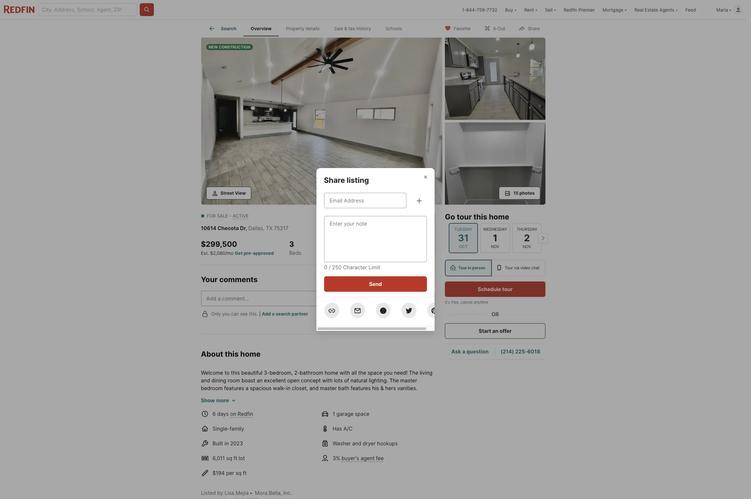 Task type: vqa. For each thing, say whether or not it's contained in the screenshot.
Thursday 2 Nov
yes



Task type: describe. For each thing, give the bounding box(es) containing it.
and up appliances
[[310, 385, 319, 392]]

favorite button
[[440, 21, 476, 35]]

0 horizontal spatial master
[[320, 385, 337, 392]]

overview tab
[[244, 21, 279, 36]]

open
[[287, 377, 300, 384]]

1 vertical spatial the
[[390, 377, 399, 384]]

it's free, cancel anytime
[[445, 300, 488, 305]]

$2,080
[[210, 250, 225, 256]]

appliances
[[304, 393, 330, 399]]

listed by lisa mejia • mora bella, inc.
[[201, 490, 292, 496]]

844-
[[466, 7, 477, 12]]

list box containing tour in person
[[445, 260, 546, 276]]

washer
[[333, 440, 351, 447]]

(214) 225-6018
[[501, 349, 540, 355]]

bath
[[338, 385, 350, 392]]

schedule tour button
[[445, 282, 546, 297]]

property details tab
[[279, 21, 327, 36]]

save
[[412, 295, 424, 302]]

1 vertical spatial this
[[225, 350, 239, 359]]

welcome to this beautiful 3-bedroom, 2-bathroom home with all the space you need! the living and dining room boast an excellent open concept with lots of natural lighting. the master bedroom features a spacious walk-in closet, and master bath features his & hers vanities. kitchen features granite countertops with appliances and ceramic tile throughout the home. this is a must see!
[[201, 370, 433, 407]]

thursday
[[517, 227, 538, 232]]

in for person
[[468, 266, 471, 270]]

1 garage space
[[333, 411, 370, 417]]

7732
[[487, 7, 498, 12]]

an inside welcome to this beautiful 3-bedroom, 2-bathroom home with all the space you need! the living and dining room boast an excellent open concept with lots of natural lighting. the master bedroom features a spacious walk-in closet, and master bath features his & hers vanities. kitchen features granite countertops with appliances and ceramic tile throughout the home. this is a must see!
[[257, 377, 263, 384]]

in inside welcome to this beautiful 3-bedroom, 2-bathroom home with all the space you need! the living and dining room boast an excellent open concept with lots of natural lighting. the master bedroom features a spacious walk-in closet, and master bath features his & hers vanities. kitchen features granite countertops with appliances and ceramic tile throughout the home. this is a must see!
[[286, 385, 291, 392]]

on
[[230, 411, 236, 417]]

this
[[201, 401, 211, 407]]

property details
[[286, 26, 320, 31]]

washer and dryer hookups
[[333, 440, 398, 447]]

nov for 1
[[491, 244, 500, 249]]

share listing dialog
[[317, 168, 443, 331]]

est.
[[201, 250, 209, 256]]

$299,500
[[201, 240, 237, 249]]

share listing element
[[324, 168, 377, 185]]

add a search partner button
[[262, 311, 308, 317]]

oct
[[459, 244, 468, 249]]

$299,500 est. $2,080 /mo get pre-approved
[[201, 240, 274, 256]]

approved
[[253, 250, 274, 256]]

3%
[[333, 455, 340, 462]]

concept
[[301, 377, 321, 384]]

2 baths
[[317, 240, 331, 256]]

limit
[[369, 264, 380, 271]]

and up bedroom
[[201, 377, 210, 384]]

0 vertical spatial you
[[222, 311, 230, 317]]

•
[[250, 490, 253, 496]]

tour for tour via video chat
[[505, 266, 513, 270]]

sale & tax history tab
[[327, 21, 378, 36]]

1-844-759-7732 link
[[462, 7, 498, 12]]

garage
[[337, 411, 354, 417]]

1 vertical spatial home
[[240, 350, 261, 359]]

bedroom,
[[270, 370, 293, 376]]

15
[[514, 190, 519, 196]]

about
[[201, 350, 223, 359]]

welcome
[[201, 370, 223, 376]]

mora
[[255, 490, 268, 496]]

| add a search partner
[[259, 311, 308, 317]]

character
[[343, 264, 367, 271]]

about this home
[[201, 350, 261, 359]]

2023
[[230, 440, 243, 447]]

1 inside wednesday 1 nov
[[493, 232, 498, 244]]

75217
[[274, 225, 289, 231]]

250
[[332, 264, 342, 271]]

need!
[[394, 370, 408, 376]]

pre-
[[244, 250, 253, 256]]

a right is
[[218, 401, 221, 407]]

ask
[[452, 349, 461, 355]]

family
[[230, 426, 244, 432]]

out
[[498, 26, 506, 31]]

this for to
[[231, 370, 240, 376]]

759-
[[477, 7, 487, 12]]

only you can see this.
[[211, 311, 258, 317]]

by
[[217, 490, 223, 496]]

for
[[207, 213, 216, 219]]

x-out button
[[479, 21, 511, 35]]

comments
[[219, 275, 258, 284]]

boast
[[242, 377, 255, 384]]

0 horizontal spatial with
[[292, 393, 302, 399]]

agent
[[361, 455, 375, 462]]

tour in person
[[458, 266, 486, 270]]

question
[[467, 349, 489, 355]]

anytime
[[474, 300, 488, 305]]

your
[[201, 275, 218, 284]]

buyer's agent fee link
[[342, 455, 384, 462]]

schools
[[386, 26, 402, 31]]

single-
[[213, 426, 230, 432]]

x-out
[[493, 26, 506, 31]]

sale & tax history
[[334, 26, 371, 31]]

start an offer button
[[445, 323, 546, 339]]

tour for tour in person
[[458, 266, 467, 270]]

beautiful
[[241, 370, 263, 376]]

6,011
[[213, 455, 225, 462]]

0 horizontal spatial 1
[[333, 411, 335, 417]]

10614 checota dr , dallas , tx 75217
[[201, 225, 289, 231]]

features up the must
[[221, 393, 241, 399]]

new construction link
[[201, 38, 442, 206]]

1 , from the left
[[246, 225, 247, 231]]

sale
[[334, 26, 343, 31]]

ceramic
[[342, 393, 361, 399]]

premier
[[579, 7, 595, 12]]

tour via video chat option
[[492, 260, 546, 276]]

built in 2023
[[213, 440, 243, 447]]

you inside welcome to this beautiful 3-bedroom, 2-bathroom home with all the space you need! the living and dining room boast an excellent open concept with lots of natural lighting. the master bedroom features a spacious walk-in closet, and master bath features his & hers vanities. kitchen features granite countertops with appliances and ceramic tile throughout the home. this is a must see!
[[384, 370, 393, 376]]

0 horizontal spatial ft
[[234, 455, 237, 462]]

via
[[514, 266, 519, 270]]

schedule
[[478, 286, 501, 293]]

submit search image
[[144, 6, 150, 13]]

get
[[235, 250, 243, 256]]

Add a comment... text field
[[207, 295, 392, 302]]

(214) 225-6018 link
[[501, 349, 540, 355]]

video
[[521, 266, 531, 270]]

home inside welcome to this beautiful 3-bedroom, 2-bathroom home with all the space you need! the living and dining room boast an excellent open concept with lots of natural lighting. the master bedroom features a spacious walk-in closet, and master bath features his & hers vanities. kitchen features granite countertops with appliances and ceramic tile throughout the home. this is a must see!
[[325, 370, 338, 376]]

overview
[[251, 26, 272, 31]]



Task type: locate. For each thing, give the bounding box(es) containing it.
6,011 sq ft lot
[[213, 455, 245, 462]]

1 down wednesday
[[493, 232, 498, 244]]

1 horizontal spatial tour
[[505, 266, 513, 270]]

lot
[[239, 455, 245, 462]]

2 inside thursday 2 nov
[[524, 232, 530, 244]]

single-family
[[213, 426, 244, 432]]

an left offer
[[493, 328, 499, 334]]

a/c
[[344, 426, 353, 432]]

tour in person option
[[445, 260, 492, 276]]

a right add
[[272, 311, 275, 317]]

1
[[493, 232, 498, 244], [333, 411, 335, 417]]

0 vertical spatial &
[[345, 26, 348, 31]]

sale
[[217, 213, 228, 219]]

tour for go
[[457, 212, 472, 221]]

Email Address text field
[[330, 197, 401, 204]]

list box
[[445, 260, 546, 276]]

1 tour from the left
[[458, 266, 467, 270]]

1 vertical spatial ft
[[243, 470, 247, 476]]

1 horizontal spatial the
[[409, 370, 419, 376]]

this up to
[[225, 350, 239, 359]]

redfin
[[564, 7, 578, 12], [238, 411, 253, 417]]

see!
[[239, 401, 249, 407]]

home up wednesday
[[489, 212, 509, 221]]

ft right per
[[243, 470, 247, 476]]

sq
[[226, 455, 232, 462], [236, 470, 242, 476]]

living
[[420, 370, 433, 376]]

an up spacious
[[257, 377, 263, 384]]

features down 'natural'
[[351, 385, 371, 392]]

this
[[474, 212, 487, 221], [225, 350, 239, 359], [231, 370, 240, 376]]

nov down thursday
[[523, 244, 531, 249]]

listed
[[201, 490, 216, 496]]

active
[[233, 213, 249, 219]]

favorite
[[454, 26, 471, 31]]

listing
[[347, 176, 369, 185]]

0 vertical spatial share
[[528, 26, 540, 31]]

1 horizontal spatial home
[[325, 370, 338, 376]]

with down closet,
[[292, 393, 302, 399]]

0 horizontal spatial nov
[[491, 244, 500, 249]]

tour left via
[[505, 266, 513, 270]]

redfin inside button
[[564, 7, 578, 12]]

home up the lots
[[325, 370, 338, 376]]

you left can
[[222, 311, 230, 317]]

1 vertical spatial with
[[322, 377, 333, 384]]

0 vertical spatial 1
[[493, 232, 498, 244]]

buyer's
[[342, 455, 359, 462]]

1 vertical spatial in
[[286, 385, 291, 392]]

0 horizontal spatial the
[[359, 370, 366, 376]]

nov
[[491, 244, 500, 249], [523, 244, 531, 249]]

per
[[226, 470, 234, 476]]

0 vertical spatial sq
[[226, 455, 232, 462]]

nov for 2
[[523, 244, 531, 249]]

0 vertical spatial ft
[[234, 455, 237, 462]]

with up of
[[340, 370, 350, 376]]

lots
[[334, 377, 343, 384]]

0 vertical spatial with
[[340, 370, 350, 376]]

and left "dryer"
[[352, 440, 362, 447]]

0 horizontal spatial share
[[324, 176, 345, 185]]

1 horizontal spatial sq
[[236, 470, 242, 476]]

2 vertical spatial home
[[325, 370, 338, 376]]

1 horizontal spatial an
[[493, 328, 499, 334]]

chat
[[532, 266, 540, 270]]

0 horizontal spatial an
[[257, 377, 263, 384]]

0 horizontal spatial tour
[[457, 212, 472, 221]]

1 left garage
[[333, 411, 335, 417]]

tour via video chat
[[505, 266, 540, 270]]

10614
[[201, 225, 217, 231]]

in down open
[[286, 385, 291, 392]]

tab list
[[201, 20, 415, 36]]

search link
[[208, 25, 237, 32]]

an
[[493, 328, 499, 334], [257, 377, 263, 384]]

redfin premier button
[[560, 0, 599, 19]]

1 vertical spatial space
[[355, 411, 370, 417]]

1 vertical spatial &
[[381, 385, 384, 392]]

on redfin link
[[230, 411, 253, 417]]

street view button
[[206, 187, 251, 200]]

0 horizontal spatial home
[[240, 350, 261, 359]]

home
[[489, 212, 509, 221], [240, 350, 261, 359], [325, 370, 338, 376]]

0 horizontal spatial 2
[[317, 240, 322, 249]]

features
[[224, 385, 244, 392], [351, 385, 371, 392], [221, 393, 241, 399]]

with left the lots
[[322, 377, 333, 384]]

1 horizontal spatial ,
[[263, 225, 265, 231]]

closet,
[[292, 385, 308, 392]]

dryer
[[363, 440, 376, 447]]

1 horizontal spatial you
[[384, 370, 393, 376]]

6
[[213, 411, 216, 417]]

nov down wednesday
[[491, 244, 500, 249]]

master up vanities.
[[401, 377, 417, 384]]

1 horizontal spatial redfin
[[564, 7, 578, 12]]

1 horizontal spatial tour
[[502, 286, 513, 293]]

1-844-759-7732
[[462, 7, 498, 12]]

person
[[472, 266, 486, 270]]

& inside tab
[[345, 26, 348, 31]]

2 horizontal spatial with
[[340, 370, 350, 376]]

0 vertical spatial in
[[468, 266, 471, 270]]

save button
[[402, 291, 435, 306]]

tx
[[266, 225, 273, 231]]

1 horizontal spatial share
[[528, 26, 540, 31]]

dr
[[240, 225, 246, 231]]

you up lighting. at bottom
[[384, 370, 393, 376]]

1 vertical spatial the
[[400, 393, 408, 399]]

1 horizontal spatial 1
[[493, 232, 498, 244]]

,
[[246, 225, 247, 231], [263, 225, 265, 231]]

tab list containing search
[[201, 20, 415, 36]]

share inside share button
[[528, 26, 540, 31]]

0 horizontal spatial &
[[345, 26, 348, 31]]

lighting.
[[369, 377, 388, 384]]

1 vertical spatial sq
[[236, 470, 242, 476]]

2 vertical spatial with
[[292, 393, 302, 399]]

in left "person"
[[468, 266, 471, 270]]

get pre-approved link
[[235, 250, 274, 256]]

tour inside option
[[458, 266, 467, 270]]

new
[[209, 45, 218, 50]]

0 vertical spatial this
[[474, 212, 487, 221]]

1 horizontal spatial ft
[[243, 470, 247, 476]]

1 horizontal spatial with
[[322, 377, 333, 384]]

None button
[[449, 223, 478, 253], [481, 223, 510, 253], [513, 223, 542, 253], [449, 223, 478, 253], [481, 223, 510, 253], [513, 223, 542, 253]]

share button
[[514, 21, 546, 35]]

1 vertical spatial share
[[324, 176, 345, 185]]

tour left "person"
[[458, 266, 467, 270]]

2 nov from the left
[[523, 244, 531, 249]]

tour inside option
[[505, 266, 513, 270]]

nov inside wednesday 1 nov
[[491, 244, 500, 249]]

lisa
[[225, 490, 234, 496]]

1 horizontal spatial the
[[400, 393, 408, 399]]

ft left lot
[[234, 455, 237, 462]]

1 vertical spatial redfin
[[238, 411, 253, 417]]

2 vertical spatial in
[[225, 440, 229, 447]]

0 vertical spatial space
[[368, 370, 383, 376]]

& right his
[[381, 385, 384, 392]]

in inside option
[[468, 266, 471, 270]]

0 vertical spatial tour
[[457, 212, 472, 221]]

tour right schedule
[[502, 286, 513, 293]]

2 up baths
[[317, 240, 322, 249]]

the
[[359, 370, 366, 376], [400, 393, 408, 399]]

nov inside thursday 2 nov
[[523, 244, 531, 249]]

start
[[479, 328, 491, 334]]

search
[[221, 26, 237, 31]]

0 horizontal spatial ,
[[246, 225, 247, 231]]

2 inside "2 baths"
[[317, 240, 322, 249]]

next image
[[538, 233, 548, 243]]

this up wednesday
[[474, 212, 487, 221]]

1 vertical spatial an
[[257, 377, 263, 384]]

0 horizontal spatial tour
[[458, 266, 467, 270]]

in
[[468, 266, 471, 270], [286, 385, 291, 392], [225, 440, 229, 447]]

&
[[345, 26, 348, 31], [381, 385, 384, 392]]

start an offer
[[479, 328, 512, 334]]

and down bath
[[331, 393, 340, 399]]

this up room
[[231, 370, 240, 376]]

0 horizontal spatial redfin
[[238, 411, 253, 417]]

a down boast
[[246, 385, 249, 392]]

tuesday
[[455, 227, 472, 232]]

this inside welcome to this beautiful 3-bedroom, 2-bathroom home with all the space you need! the living and dining room boast an excellent open concept with lots of natural lighting. the master bedroom features a spacious walk-in closet, and master bath features his & hers vanities. kitchen features granite countertops with appliances and ceramic tile throughout the home. this is a must see!
[[231, 370, 240, 376]]

fee
[[376, 455, 384, 462]]

redfin down see! on the left bottom
[[238, 411, 253, 417]]

sq right per
[[236, 470, 242, 476]]

10614 checota dr, dallas, tx 75217 image
[[201, 38, 442, 205], [445, 38, 546, 120], [445, 122, 546, 205]]

2 horizontal spatial home
[[489, 212, 509, 221]]

1 vertical spatial you
[[384, 370, 393, 376]]

0 vertical spatial the
[[359, 370, 366, 376]]

& left tax
[[345, 26, 348, 31]]

0 horizontal spatial sq
[[226, 455, 232, 462]]

tax
[[349, 26, 355, 31]]

feed
[[686, 7, 696, 12]]

spacious
[[250, 385, 272, 392]]

0
[[324, 264, 328, 271]]

in for 2023
[[225, 440, 229, 447]]

2
[[524, 232, 530, 244], [317, 240, 322, 249]]

space right garage
[[355, 411, 370, 417]]

1 horizontal spatial in
[[286, 385, 291, 392]]

new construction
[[209, 45, 251, 50]]

2 horizontal spatial in
[[468, 266, 471, 270]]

0 vertical spatial redfin
[[564, 7, 578, 12]]

1 nov from the left
[[491, 244, 500, 249]]

/
[[329, 264, 331, 271]]

3-
[[264, 370, 270, 376]]

1 horizontal spatial &
[[381, 385, 384, 392]]

0 horizontal spatial you
[[222, 311, 230, 317]]

space inside welcome to this beautiful 3-bedroom, 2-bathroom home with all the space you need! the living and dining room boast an excellent open concept with lots of natural lighting. the master bedroom features a spacious walk-in closet, and master bath features his & hers vanities. kitchen features granite countertops with appliances and ceramic tile throughout the home. this is a must see!
[[368, 370, 383, 376]]

2 tour from the left
[[505, 266, 513, 270]]

share inside the share listing 'element'
[[324, 176, 345, 185]]

0 vertical spatial master
[[401, 377, 417, 384]]

schools tab
[[378, 21, 410, 36]]

your comments
[[201, 275, 258, 284]]

2 , from the left
[[263, 225, 265, 231]]

0 horizontal spatial in
[[225, 440, 229, 447]]

(214)
[[501, 349, 514, 355]]

share for share listing
[[324, 176, 345, 185]]

features down room
[[224, 385, 244, 392]]

& inside welcome to this beautiful 3-bedroom, 2-bathroom home with all the space you need! the living and dining room boast an excellent open concept with lots of natural lighting. the master bedroom features a spacious walk-in closet, and master bath features his & hers vanities. kitchen features granite countertops with appliances and ceramic tile throughout the home. this is a must see!
[[381, 385, 384, 392]]

construction
[[219, 45, 251, 50]]

0 vertical spatial home
[[489, 212, 509, 221]]

tour up tuesday
[[457, 212, 472, 221]]

1 vertical spatial 1
[[333, 411, 335, 417]]

room
[[228, 377, 240, 384]]

an inside button
[[493, 328, 499, 334]]

this for tour
[[474, 212, 487, 221]]

the right all
[[359, 370, 366, 376]]

you
[[222, 311, 230, 317], [384, 370, 393, 376]]

1 vertical spatial master
[[320, 385, 337, 392]]

in right built
[[225, 440, 229, 447]]

redfin premier
[[564, 7, 595, 12]]

0 horizontal spatial the
[[390, 377, 399, 384]]

share for share
[[528, 26, 540, 31]]

0 vertical spatial the
[[409, 370, 419, 376]]

0 vertical spatial an
[[493, 328, 499, 334]]

the down vanities.
[[400, 393, 408, 399]]

31
[[458, 232, 469, 244]]

, left dallas
[[246, 225, 247, 231]]

excellent
[[264, 377, 286, 384]]

2 vertical spatial this
[[231, 370, 240, 376]]

tour for schedule
[[502, 286, 513, 293]]

share
[[528, 26, 540, 31], [324, 176, 345, 185]]

1 vertical spatial tour
[[502, 286, 513, 293]]

home up beautiful
[[240, 350, 261, 359]]

the left "living"
[[409, 370, 419, 376]]

, left tx
[[263, 225, 265, 231]]

sq right 6,011
[[226, 455, 232, 462]]

hers
[[386, 385, 396, 392]]

1 horizontal spatial 2
[[524, 232, 530, 244]]

0 / 250 character limit
[[324, 264, 380, 271]]

redfin left the premier
[[564, 7, 578, 12]]

beds
[[289, 250, 302, 256]]

tour inside schedule tour button
[[502, 286, 513, 293]]

map entry image
[[392, 212, 435, 255]]

view
[[235, 190, 246, 196]]

3 beds
[[289, 240, 302, 256]]

master down the lots
[[320, 385, 337, 392]]

1 horizontal spatial master
[[401, 377, 417, 384]]

photos
[[520, 190, 535, 196]]

City, Address, School, Agent, ZIP search field
[[38, 3, 137, 16]]

space up lighting. at bottom
[[368, 370, 383, 376]]

all
[[352, 370, 357, 376]]

a right ask
[[462, 349, 465, 355]]

1-
[[462, 7, 466, 12]]

the up hers
[[390, 377, 399, 384]]

2 down thursday
[[524, 232, 530, 244]]

Enter your note text field
[[330, 220, 422, 258]]

granite
[[242, 393, 259, 399]]

search
[[276, 311, 291, 317]]

1 horizontal spatial nov
[[523, 244, 531, 249]]

property
[[286, 26, 305, 31]]



